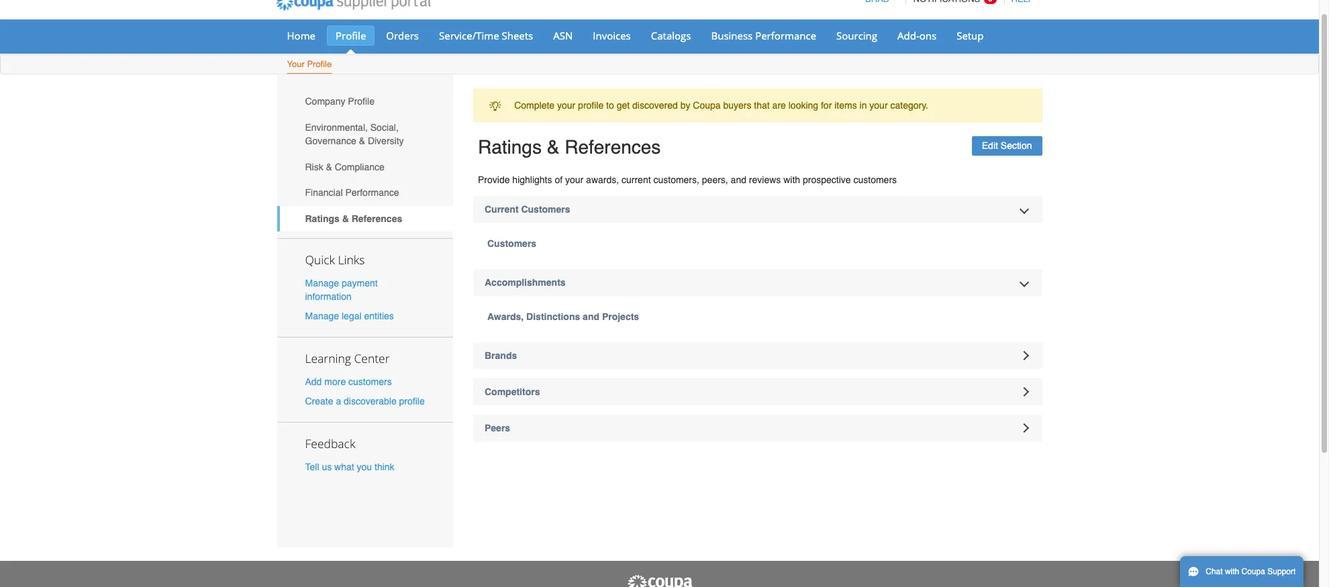 Task type: vqa. For each thing, say whether or not it's contained in the screenshot.
the top Sustainability
no



Task type: describe. For each thing, give the bounding box(es) containing it.
sheets
[[502, 29, 533, 42]]

profile for your profile
[[307, 59, 332, 69]]

ratings & references link
[[277, 206, 453, 232]]

to
[[606, 100, 614, 111]]

0 vertical spatial and
[[731, 175, 747, 185]]

profile link
[[327, 26, 375, 46]]

profile for company profile
[[348, 96, 375, 107]]

complete your profile to get discovered by coupa buyers that are looking for items in your category.
[[514, 100, 928, 111]]

get
[[617, 100, 630, 111]]

manage for manage payment information
[[305, 278, 339, 288]]

company profile link
[[277, 89, 453, 115]]

discoverable
[[344, 396, 397, 407]]

asn
[[553, 29, 573, 42]]

& up of
[[547, 137, 560, 158]]

service/time sheets link
[[430, 26, 542, 46]]

risk & compliance link
[[277, 154, 453, 180]]

tell us what you think
[[305, 462, 394, 473]]

business
[[711, 29, 753, 42]]

0 vertical spatial with
[[784, 175, 800, 185]]

add
[[305, 377, 322, 387]]

awards, distinctions and projects
[[487, 312, 639, 322]]

home
[[287, 29, 316, 42]]

quick
[[305, 251, 335, 268]]

0 vertical spatial profile
[[336, 29, 366, 42]]

add-ons
[[898, 29, 937, 42]]

add more customers link
[[305, 377, 392, 387]]

accomplishments heading
[[473, 269, 1042, 296]]

catalogs
[[651, 29, 691, 42]]

orders
[[386, 29, 419, 42]]

add-ons link
[[889, 26, 945, 46]]

0 horizontal spatial and
[[583, 312, 600, 322]]

create
[[305, 396, 333, 407]]

peers,
[[702, 175, 728, 185]]

environmental, social, governance & diversity
[[305, 122, 404, 146]]

1 vertical spatial customers
[[348, 377, 392, 387]]

coupa inside 'button'
[[1242, 567, 1265, 577]]

performance for business performance
[[755, 29, 816, 42]]

service/time sheets
[[439, 29, 533, 42]]

distinctions
[[526, 312, 580, 322]]

your right in
[[870, 100, 888, 111]]

catalogs link
[[642, 26, 700, 46]]

current customers heading
[[473, 196, 1042, 223]]

more
[[324, 377, 346, 387]]

performance for financial performance
[[345, 188, 399, 198]]

current customers
[[485, 204, 570, 215]]

service/time
[[439, 29, 499, 42]]

add-
[[898, 29, 920, 42]]

1 horizontal spatial ratings & references
[[478, 137, 661, 158]]

coupa inside alert
[[693, 100, 721, 111]]

complete
[[514, 100, 555, 111]]

of
[[555, 175, 563, 185]]

current customers button
[[473, 196, 1042, 223]]

chat
[[1206, 567, 1223, 577]]

& down the financial performance
[[342, 213, 349, 224]]

highlights
[[512, 175, 552, 185]]

tell
[[305, 462, 319, 473]]

a
[[336, 396, 341, 407]]

manage legal entities link
[[305, 311, 394, 322]]

discovered
[[632, 100, 678, 111]]

manage payment information
[[305, 278, 378, 302]]

you
[[357, 462, 372, 473]]

reviews
[[749, 175, 781, 185]]

awards,
[[487, 312, 524, 322]]

us
[[322, 462, 332, 473]]

financial performance link
[[277, 180, 453, 206]]

& inside environmental, social, governance & diversity
[[359, 136, 365, 146]]

1 heading from the top
[[473, 342, 1042, 369]]

environmental, social, governance & diversity link
[[277, 115, 453, 154]]

company profile
[[305, 96, 375, 107]]

invoices
[[593, 29, 631, 42]]

0 horizontal spatial profile
[[399, 396, 425, 407]]

ratings & references inside ratings & references link
[[305, 213, 402, 224]]

think
[[375, 462, 394, 473]]

social,
[[370, 122, 399, 133]]

section
[[1001, 140, 1032, 151]]

risk & compliance
[[305, 162, 385, 172]]

current
[[485, 204, 519, 215]]

customers,
[[654, 175, 700, 185]]

your
[[287, 59, 305, 69]]

add more customers
[[305, 377, 392, 387]]

prospective
[[803, 175, 851, 185]]

information
[[305, 291, 352, 302]]



Task type: locate. For each thing, give the bounding box(es) containing it.
1 vertical spatial coupa
[[1242, 567, 1265, 577]]

home link
[[278, 26, 324, 46]]

financial
[[305, 188, 343, 198]]

that
[[754, 100, 770, 111]]

0 vertical spatial references
[[565, 137, 661, 158]]

chat with coupa support button
[[1180, 557, 1304, 587]]

1 horizontal spatial profile
[[578, 100, 604, 111]]

references
[[565, 137, 661, 158], [352, 213, 402, 224]]

0 horizontal spatial coupa supplier portal image
[[267, 0, 440, 19]]

setup
[[957, 29, 984, 42]]

0 vertical spatial manage
[[305, 278, 339, 288]]

heading
[[473, 342, 1042, 369], [473, 379, 1042, 405], [473, 415, 1042, 442]]

2 vertical spatial profile
[[348, 96, 375, 107]]

are
[[772, 100, 786, 111]]

0 vertical spatial customers
[[521, 204, 570, 215]]

environmental,
[[305, 122, 368, 133]]

1 vertical spatial performance
[[345, 188, 399, 198]]

1 horizontal spatial performance
[[755, 29, 816, 42]]

invoices link
[[584, 26, 640, 46]]

coupa left "support"
[[1242, 567, 1265, 577]]

1 horizontal spatial with
[[1225, 567, 1239, 577]]

1 horizontal spatial and
[[731, 175, 747, 185]]

customers up discoverable
[[348, 377, 392, 387]]

awards,
[[586, 175, 619, 185]]

0 vertical spatial coupa supplier portal image
[[267, 0, 440, 19]]

1 horizontal spatial coupa supplier portal image
[[626, 575, 693, 587]]

learning
[[305, 350, 351, 367]]

0 vertical spatial coupa
[[693, 100, 721, 111]]

0 vertical spatial heading
[[473, 342, 1042, 369]]

customers inside current customers dropdown button
[[521, 204, 570, 215]]

business performance link
[[703, 26, 825, 46]]

provide
[[478, 175, 510, 185]]

manage up information
[[305, 278, 339, 288]]

1 horizontal spatial coupa
[[1242, 567, 1265, 577]]

items
[[835, 100, 857, 111]]

chat with coupa support
[[1206, 567, 1296, 577]]

1 vertical spatial heading
[[473, 379, 1042, 405]]

performance down the "risk & compliance" link
[[345, 188, 399, 198]]

company
[[305, 96, 345, 107]]

risk
[[305, 162, 323, 172]]

0 vertical spatial performance
[[755, 29, 816, 42]]

customers
[[521, 204, 570, 215], [487, 238, 537, 249]]

coupa supplier portal image
[[267, 0, 440, 19], [626, 575, 693, 587]]

ratings down financial
[[305, 213, 340, 224]]

profile left to
[[578, 100, 604, 111]]

your profile link
[[286, 56, 332, 74]]

& right the risk
[[326, 162, 332, 172]]

navigation
[[859, 0, 1042, 12]]

by
[[680, 100, 690, 111]]

accomplishments button
[[473, 269, 1042, 296]]

create a discoverable profile
[[305, 396, 425, 407]]

diversity
[[368, 136, 404, 146]]

manage payment information link
[[305, 278, 378, 302]]

learning center
[[305, 350, 390, 367]]

entities
[[364, 311, 394, 322]]

current
[[622, 175, 651, 185]]

ons
[[920, 29, 937, 42]]

asn link
[[545, 26, 582, 46]]

1 vertical spatial manage
[[305, 311, 339, 322]]

with right reviews
[[784, 175, 800, 185]]

with inside the chat with coupa support 'button'
[[1225, 567, 1239, 577]]

0 horizontal spatial performance
[[345, 188, 399, 198]]

0 horizontal spatial with
[[784, 175, 800, 185]]

ratings & references down the financial performance
[[305, 213, 402, 224]]

manage for manage legal entities
[[305, 311, 339, 322]]

ratings up provide
[[478, 137, 542, 158]]

and right peers,
[[731, 175, 747, 185]]

with right chat
[[1225, 567, 1239, 577]]

profile right discoverable
[[399, 396, 425, 407]]

sourcing link
[[828, 26, 886, 46]]

what
[[334, 462, 354, 473]]

3 heading from the top
[[473, 415, 1042, 442]]

projects
[[602, 312, 639, 322]]

provide highlights of your awards, current customers, peers, and reviews with prospective customers
[[478, 175, 897, 185]]

orders link
[[378, 26, 428, 46]]

manage
[[305, 278, 339, 288], [305, 311, 339, 322]]

ratings & references
[[478, 137, 661, 158], [305, 213, 402, 224]]

manage legal entities
[[305, 311, 394, 322]]

0 horizontal spatial customers
[[348, 377, 392, 387]]

profile
[[336, 29, 366, 42], [307, 59, 332, 69], [348, 96, 375, 107]]

profile right the your
[[307, 59, 332, 69]]

2 manage from the top
[[305, 311, 339, 322]]

manage down information
[[305, 311, 339, 322]]

your right complete
[[557, 100, 575, 111]]

performance
[[755, 29, 816, 42], [345, 188, 399, 198]]

customers down current
[[487, 238, 537, 249]]

legal
[[342, 311, 362, 322]]

your right of
[[565, 175, 584, 185]]

buyers
[[723, 100, 752, 111]]

for
[[821, 100, 832, 111]]

coupa right by
[[693, 100, 721, 111]]

0 horizontal spatial ratings & references
[[305, 213, 402, 224]]

your profile
[[287, 59, 332, 69]]

profile up "environmental, social, governance & diversity" link
[[348, 96, 375, 107]]

2 heading from the top
[[473, 379, 1042, 405]]

with
[[784, 175, 800, 185], [1225, 567, 1239, 577]]

1 vertical spatial ratings
[[305, 213, 340, 224]]

customers right prospective
[[854, 175, 897, 185]]

1 vertical spatial ratings & references
[[305, 213, 402, 224]]

business performance
[[711, 29, 816, 42]]

compliance
[[335, 162, 385, 172]]

profile inside alert
[[578, 100, 604, 111]]

2 vertical spatial heading
[[473, 415, 1042, 442]]

complete your profile to get discovered by coupa buyers that are looking for items in your category. alert
[[473, 89, 1042, 122]]

quick links
[[305, 251, 365, 268]]

governance
[[305, 136, 356, 146]]

performance right business
[[755, 29, 816, 42]]

1 manage from the top
[[305, 278, 339, 288]]

and
[[731, 175, 747, 185], [583, 312, 600, 322]]

1 vertical spatial and
[[583, 312, 600, 322]]

& left diversity
[[359, 136, 365, 146]]

accomplishments
[[485, 277, 566, 288]]

manage inside manage payment information
[[305, 278, 339, 288]]

0 vertical spatial ratings
[[478, 137, 542, 158]]

setup link
[[948, 26, 993, 46]]

1 horizontal spatial customers
[[854, 175, 897, 185]]

1 vertical spatial with
[[1225, 567, 1239, 577]]

profile right home link
[[336, 29, 366, 42]]

tell us what you think button
[[305, 461, 394, 474]]

ratings
[[478, 137, 542, 158], [305, 213, 340, 224]]

edit section link
[[972, 137, 1042, 156]]

edit
[[982, 140, 998, 151]]

1 horizontal spatial ratings
[[478, 137, 542, 158]]

references down the financial performance link
[[352, 213, 402, 224]]

create a discoverable profile link
[[305, 396, 425, 407]]

edit section
[[982, 140, 1032, 151]]

1 vertical spatial profile
[[399, 396, 425, 407]]

and left projects
[[583, 312, 600, 322]]

0 vertical spatial profile
[[578, 100, 604, 111]]

coupa
[[693, 100, 721, 111], [1242, 567, 1265, 577]]

0 horizontal spatial coupa
[[693, 100, 721, 111]]

references up "awards,"
[[565, 137, 661, 158]]

in
[[860, 100, 867, 111]]

1 vertical spatial references
[[352, 213, 402, 224]]

1 vertical spatial profile
[[307, 59, 332, 69]]

feedback
[[305, 436, 355, 452]]

customers down of
[[521, 204, 570, 215]]

1 vertical spatial coupa supplier portal image
[[626, 575, 693, 587]]

0 horizontal spatial references
[[352, 213, 402, 224]]

1 horizontal spatial references
[[565, 137, 661, 158]]

ratings & references up of
[[478, 137, 661, 158]]

1 vertical spatial customers
[[487, 238, 537, 249]]

0 horizontal spatial ratings
[[305, 213, 340, 224]]

sourcing
[[837, 29, 877, 42]]

looking
[[789, 100, 818, 111]]

0 vertical spatial customers
[[854, 175, 897, 185]]

links
[[338, 251, 365, 268]]

&
[[359, 136, 365, 146], [547, 137, 560, 158], [326, 162, 332, 172], [342, 213, 349, 224]]

0 vertical spatial ratings & references
[[478, 137, 661, 158]]



